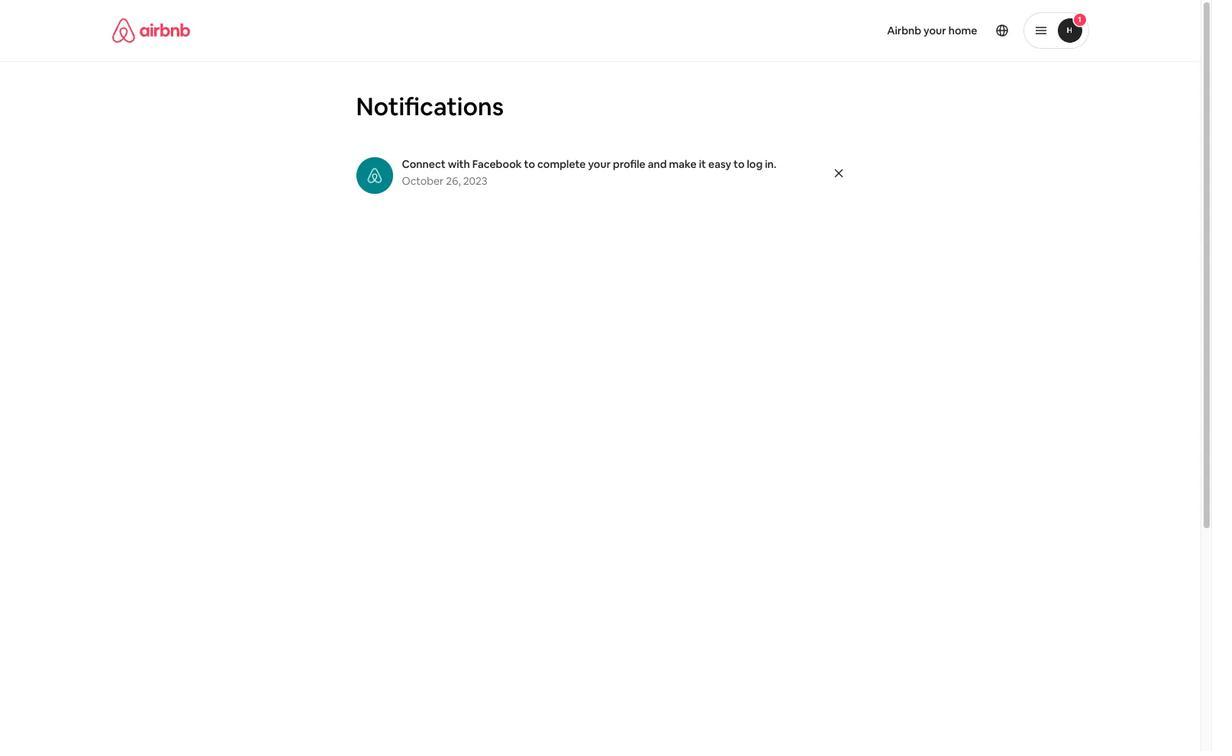 Task type: describe. For each thing, give the bounding box(es) containing it.
make
[[669, 157, 697, 171]]

in.
[[765, 157, 777, 171]]

connect
[[402, 157, 446, 171]]

home
[[949, 24, 978, 37]]

log
[[747, 157, 763, 171]]

profile element
[[619, 0, 1089, 61]]

connect with facebook to complete your profile and make it easy to log in. october 26, 2023
[[402, 157, 777, 188]]

complete
[[537, 157, 586, 171]]

profile
[[613, 157, 646, 171]]

1 button
[[1023, 12, 1089, 49]]



Task type: locate. For each thing, give the bounding box(es) containing it.
0 vertical spatial your
[[924, 24, 946, 37]]

26,
[[446, 174, 461, 188]]

1 horizontal spatial your
[[924, 24, 946, 37]]

to
[[524, 157, 535, 171], [734, 157, 745, 171]]

and
[[648, 157, 667, 171]]

0 horizontal spatial your
[[588, 157, 611, 171]]

1
[[1078, 15, 1081, 24]]

1 vertical spatial your
[[588, 157, 611, 171]]

your left home
[[924, 24, 946, 37]]

your
[[924, 24, 946, 37], [588, 157, 611, 171]]

easy
[[708, 157, 731, 171]]

to left complete
[[524, 157, 535, 171]]

facebook
[[472, 157, 522, 171]]

to left "log"
[[734, 157, 745, 171]]

airbnb your home
[[887, 24, 978, 37]]

1 horizontal spatial to
[[734, 157, 745, 171]]

airbnb
[[887, 24, 922, 37]]

october
[[402, 174, 444, 188]]

notifications
[[356, 91, 504, 122]]

2 to from the left
[[734, 157, 745, 171]]

2023
[[463, 174, 488, 188]]

1 to from the left
[[524, 157, 535, 171]]

your left profile
[[588, 157, 611, 171]]

airbnb your home link
[[878, 15, 987, 47]]

0 horizontal spatial to
[[524, 157, 535, 171]]

with
[[448, 157, 470, 171]]

your inside profile element
[[924, 24, 946, 37]]

it
[[699, 157, 706, 171]]

your inside connect with facebook to complete your profile and make it easy to log in. october 26, 2023
[[588, 157, 611, 171]]



Task type: vqa. For each thing, say whether or not it's contained in the screenshot.
in.
yes



